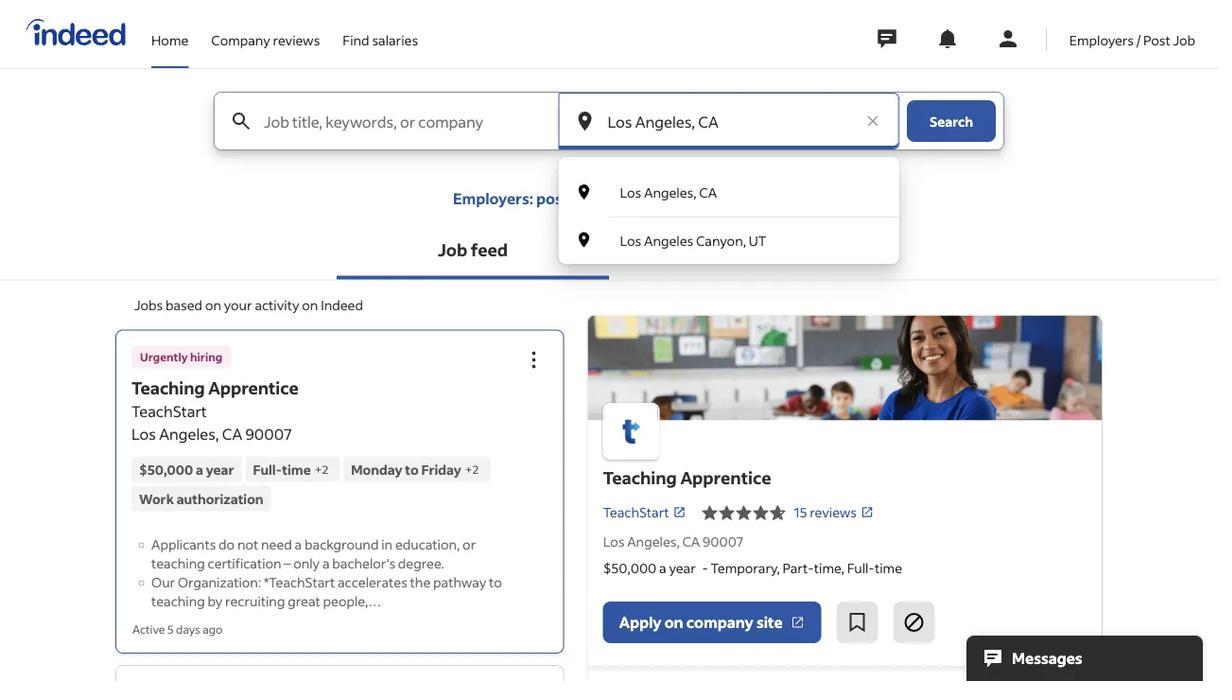 Task type: vqa. For each thing, say whether or not it's contained in the screenshot.
background
yes



Task type: locate. For each thing, give the bounding box(es) containing it.
0 horizontal spatial on
[[205, 297, 221, 314]]

tab list
[[0, 223, 1219, 281]]

teaching down our
[[151, 593, 205, 610]]

teachstart link
[[603, 503, 686, 523]]

teachstart logo image
[[588, 316, 1102, 420], [603, 403, 660, 460]]

1 horizontal spatial 90007
[[703, 533, 744, 550]]

job
[[583, 188, 606, 208]]

angeles, up "$50,000 a year"
[[159, 424, 219, 443]]

employers: post a job
[[453, 188, 606, 208]]

angeles, for los angeles, ca
[[644, 184, 697, 201]]

2 vertical spatial angeles,
[[627, 533, 680, 550]]

active
[[132, 622, 165, 637]]

teachstart for teachstart los angeles, ca 90007
[[132, 401, 207, 421]]

$50,000 for $50,000 a year - temporary, part-time, full-time
[[603, 559, 657, 576]]

0 horizontal spatial 90007
[[245, 424, 292, 443]]

monday to friday + 2
[[351, 461, 479, 478]]

0 horizontal spatial teaching apprentice
[[132, 377, 299, 398]]

your left next on the top right of page
[[620, 188, 652, 208]]

+ right friday
[[465, 462, 473, 476]]

los for los angeles canyon, ut
[[620, 232, 642, 249]]

ca for los angeles, ca
[[699, 184, 717, 201]]

apprentice up 4.8 out of 5 stars. link to 15 company reviews (opens in a new tab) image
[[681, 467, 771, 489]]

0 horizontal spatial job
[[438, 238, 468, 260]]

angeles, up angeles
[[644, 184, 697, 201]]

$50,000 up work
[[139, 461, 193, 478]]

year for $50,000 a year - temporary, part-time, full-time
[[669, 559, 696, 576]]

los left angeles
[[620, 232, 642, 249]]

apprentice up teachstart los angeles, ca 90007
[[208, 377, 299, 398]]

1 + from the left
[[315, 462, 322, 476]]

1 horizontal spatial to
[[489, 574, 502, 591]]

messages button
[[967, 636, 1203, 681]]

canyon,
[[696, 232, 746, 249]]

save this job image
[[846, 611, 869, 634]]

based
[[166, 297, 203, 314]]

to right pathway
[[489, 574, 502, 591]]

friday
[[421, 461, 461, 478]]

0 vertical spatial time
[[282, 461, 311, 478]]

1 vertical spatial year
[[669, 559, 696, 576]]

reviews inside main content
[[810, 504, 857, 521]]

None search field
[[199, 92, 1020, 264]]

2 vertical spatial ca
[[683, 533, 700, 550]]

1 vertical spatial angeles,
[[159, 424, 219, 443]]

angeles, inside 'los angeles, ca' link
[[644, 184, 697, 201]]

ca down the teachstart link
[[683, 533, 700, 550]]

days
[[176, 622, 200, 637]]

+ inside "monday to friday + 2"
[[465, 462, 473, 476]]

1 teaching from the top
[[151, 555, 205, 572]]

Edit location text field
[[604, 93, 854, 149]]

1 vertical spatial job
[[438, 238, 468, 260]]

full- right time,
[[847, 559, 875, 576]]

reviews for 15 reviews
[[810, 504, 857, 521]]

education,
[[395, 536, 460, 553]]

angeles, down the teachstart link
[[627, 533, 680, 550]]

4.8 out of 5 stars. link to 15 company reviews (opens in a new tab) image
[[702, 501, 787, 524]]

a
[[572, 188, 580, 208], [196, 461, 203, 478], [295, 536, 302, 553], [323, 555, 330, 572], [659, 559, 667, 576]]

teaching apprentice
[[132, 377, 299, 398], [603, 467, 771, 489]]

reviews for company reviews
[[273, 31, 320, 48]]

employers / post job
[[1070, 31, 1196, 48]]

15 reviews link
[[794, 504, 874, 521]]

not interested image
[[903, 611, 926, 634]]

year left the '-'
[[669, 559, 696, 576]]

teaching up the teachstart link
[[603, 467, 677, 489]]

2 horizontal spatial on
[[665, 612, 684, 632]]

job left the feed
[[438, 238, 468, 260]]

job right post
[[1174, 31, 1196, 48]]

a down the los angeles, ca 90007
[[659, 559, 667, 576]]

1 2 from the left
[[322, 462, 329, 476]]

1 horizontal spatial your
[[620, 188, 652, 208]]

ca left the is
[[699, 184, 717, 201]]

only
[[293, 555, 320, 572]]

0 horizontal spatial +
[[315, 462, 322, 476]]

hire
[[689, 188, 717, 208]]

organization:
[[178, 574, 261, 591]]

teaching
[[132, 377, 205, 398], [603, 467, 677, 489]]

2 + from the left
[[465, 462, 473, 476]]

2 right friday
[[473, 462, 479, 476]]

applicants
[[151, 536, 216, 553]]

0 vertical spatial $50,000
[[139, 461, 193, 478]]

1 vertical spatial full-
[[847, 559, 875, 576]]

reviews right the 15
[[810, 504, 857, 521]]

1 vertical spatial 90007
[[703, 533, 744, 550]]

1 vertical spatial time
[[875, 559, 903, 576]]

0 vertical spatial teaching apprentice
[[132, 377, 299, 398]]

90007 up the '-'
[[703, 533, 744, 550]]

teaching
[[151, 555, 205, 572], [151, 593, 205, 610]]

messages unread count 0 image
[[875, 20, 900, 58]]

1 horizontal spatial full-
[[847, 559, 875, 576]]

full-time + 2
[[253, 461, 329, 478]]

on inside popup button
[[665, 612, 684, 632]]

1 horizontal spatial +
[[465, 462, 473, 476]]

0 vertical spatial 90007
[[245, 424, 292, 443]]

searches
[[740, 240, 810, 262]]

1 horizontal spatial year
[[669, 559, 696, 576]]

90007 up 'full-time + 2'
[[245, 424, 292, 443]]

jobs
[[134, 297, 163, 314]]

1 vertical spatial apprentice
[[681, 467, 771, 489]]

main content
[[0, 92, 1219, 681]]

teaching apprentice button
[[132, 377, 299, 398]]

2 left monday
[[322, 462, 329, 476]]

1 horizontal spatial on
[[302, 297, 318, 314]]

0 horizontal spatial reviews
[[273, 31, 320, 48]]

0 vertical spatial year
[[206, 461, 234, 478]]

company reviews
[[211, 31, 320, 48]]

1 vertical spatial ca
[[222, 424, 242, 443]]

apply on company site
[[619, 612, 783, 632]]

part-
[[783, 559, 814, 576]]

2 inside 'full-time + 2'
[[322, 462, 329, 476]]

1 horizontal spatial time
[[875, 559, 903, 576]]

year up authorization
[[206, 461, 234, 478]]

need
[[261, 536, 292, 553]]

teachstart inside teachstart los angeles, ca 90007
[[132, 401, 207, 421]]

0 horizontal spatial teachstart
[[132, 401, 207, 421]]

full- up authorization
[[253, 461, 282, 478]]

hiring
[[190, 350, 223, 364]]

1 vertical spatial reviews
[[810, 504, 857, 521]]

0 horizontal spatial year
[[206, 461, 234, 478]]

reviews
[[273, 31, 320, 48], [810, 504, 857, 521]]

teachstart down teaching apprentice button
[[132, 401, 207, 421]]

0 vertical spatial teachstart
[[132, 401, 207, 421]]

los
[[620, 184, 642, 201], [620, 232, 642, 249], [132, 424, 156, 443], [603, 533, 625, 550]]

1 vertical spatial $50,000
[[603, 559, 657, 576]]

next
[[655, 188, 686, 208]]

great
[[288, 593, 321, 610]]

0 vertical spatial angeles,
[[644, 184, 697, 201]]

teachstart
[[132, 401, 207, 421], [603, 504, 669, 521]]

0 vertical spatial ca
[[699, 184, 717, 201]]

1 vertical spatial teaching
[[603, 467, 677, 489]]

time right time,
[[875, 559, 903, 576]]

ago
[[203, 622, 223, 637]]

0 vertical spatial apprentice
[[208, 377, 299, 398]]

0 vertical spatial to
[[405, 461, 419, 478]]

employers / post job link
[[1070, 0, 1196, 64]]

company reviews link
[[211, 0, 320, 64]]

teaching apprentice up the teachstart link
[[603, 467, 771, 489]]

los right job in the top of the page
[[620, 184, 642, 201]]

2 2 from the left
[[473, 462, 479, 476]]

teaching down applicants
[[151, 555, 205, 572]]

teaching apprentice down hiring
[[132, 377, 299, 398]]

job inside button
[[438, 238, 468, 260]]

employers: post a job link
[[453, 188, 606, 208]]

0 horizontal spatial $50,000
[[139, 461, 193, 478]]

on right the based
[[205, 297, 221, 314]]

teaching down urgently
[[132, 377, 205, 398]]

0 horizontal spatial full-
[[253, 461, 282, 478]]

time,
[[814, 559, 845, 576]]

15
[[794, 504, 807, 521]]

applicants do not need a background in education, or teaching certification – only a bachelor's degree. our organization: *teachstart accelerates the pathway to teaching by recruiting great people,…
[[151, 536, 502, 610]]

+
[[315, 462, 322, 476], [465, 462, 473, 476]]

none search field inside main content
[[199, 92, 1020, 264]]

1 vertical spatial teachstart
[[603, 504, 669, 521]]

0 horizontal spatial time
[[282, 461, 311, 478]]

reviews inside company reviews link
[[273, 31, 320, 48]]

0 horizontal spatial 2
[[322, 462, 329, 476]]

recruiting
[[225, 593, 285, 610]]

none search field containing search
[[199, 92, 1020, 264]]

+ left monday
[[315, 462, 322, 476]]

time up need
[[282, 461, 311, 478]]

your left activity
[[224, 297, 252, 314]]

los down the teachstart link
[[603, 533, 625, 550]]

to left friday
[[405, 461, 419, 478]]

1 vertical spatial teaching
[[151, 593, 205, 610]]

ca down teaching apprentice button
[[222, 424, 242, 443]]

ca inside search suggestions list box
[[699, 184, 717, 201]]

account image
[[997, 27, 1020, 50]]

1 horizontal spatial 2
[[473, 462, 479, 476]]

0 vertical spatial teaching
[[151, 555, 205, 572]]

on left indeed
[[302, 297, 318, 314]]

certification
[[208, 555, 282, 572]]

los up "$50,000 a year"
[[132, 424, 156, 443]]

1 horizontal spatial teachstart
[[603, 504, 669, 521]]

to
[[405, 461, 419, 478], [489, 574, 502, 591]]

your
[[620, 188, 652, 208], [224, 297, 252, 314]]

angeles, inside teachstart los angeles, ca 90007
[[159, 424, 219, 443]]

ca
[[699, 184, 717, 201], [222, 424, 242, 443], [683, 533, 700, 550]]

search: Job title, keywords, or company text field
[[260, 93, 556, 149]]

1 horizontal spatial reviews
[[810, 504, 857, 521]]

authorization
[[177, 490, 264, 507]]

home
[[151, 31, 189, 48]]

1 vertical spatial to
[[489, 574, 502, 591]]

los angeles, ca
[[620, 184, 717, 201]]

a up only
[[295, 536, 302, 553]]

teachstart for teachstart
[[603, 504, 669, 521]]

to inside applicants do not need a background in education, or teaching certification – only a bachelor's degree. our organization: *teachstart accelerates the pathway to teaching by recruiting great people,…
[[489, 574, 502, 591]]

pathway
[[433, 574, 487, 591]]

0 vertical spatial job
[[1174, 31, 1196, 48]]

2 teaching from the top
[[151, 593, 205, 610]]

0 horizontal spatial teaching
[[132, 377, 205, 398]]

on right apply
[[665, 612, 684, 632]]

reviews right company
[[273, 31, 320, 48]]

0 vertical spatial reviews
[[273, 31, 320, 48]]

1 horizontal spatial $50,000
[[603, 559, 657, 576]]

$50,000
[[139, 461, 193, 478], [603, 559, 657, 576]]

1 horizontal spatial teaching apprentice
[[603, 467, 771, 489]]

$50,000 down the los angeles, ca 90007
[[603, 559, 657, 576]]

0 vertical spatial your
[[620, 188, 652, 208]]

0 horizontal spatial your
[[224, 297, 252, 314]]

teachstart up the los angeles, ca 90007
[[603, 504, 669, 521]]



Task type: describe. For each thing, give the bounding box(es) containing it.
–
[[284, 555, 291, 572]]

employers
[[1070, 31, 1134, 48]]

0 vertical spatial full-
[[253, 461, 282, 478]]

+ inside 'full-time + 2'
[[315, 462, 322, 476]]

angeles
[[644, 232, 694, 249]]

in
[[381, 536, 393, 553]]

here
[[733, 188, 765, 208]]

background
[[305, 536, 379, 553]]

people,…
[[323, 593, 381, 610]]

ca for los angeles, ca 90007
[[683, 533, 700, 550]]

feed
[[471, 238, 508, 260]]

ca inside teachstart los angeles, ca 90007
[[222, 424, 242, 443]]

work authorization
[[139, 490, 264, 507]]

by
[[208, 593, 223, 610]]

1 horizontal spatial job
[[1174, 31, 1196, 48]]

post
[[1144, 31, 1171, 48]]

0 vertical spatial teaching
[[132, 377, 205, 398]]

$50,000 a year
[[139, 461, 234, 478]]

*teachstart
[[264, 574, 335, 591]]

degree.
[[398, 555, 444, 572]]

find salaries link
[[343, 0, 418, 64]]

ut
[[749, 232, 767, 249]]

main content containing job feed
[[0, 92, 1219, 681]]

5
[[167, 622, 174, 637]]

home link
[[151, 0, 189, 64]]

post
[[537, 188, 569, 208]]

search button
[[907, 100, 996, 142]]

search suggestions list box
[[559, 168, 900, 264]]

los angeles canyon, ut
[[620, 232, 767, 249]]

1 horizontal spatial teaching
[[603, 467, 677, 489]]

find
[[343, 31, 370, 48]]

urgently hiring
[[140, 350, 223, 364]]

recent
[[681, 240, 736, 262]]

recent searches
[[681, 240, 810, 262]]

-
[[703, 559, 708, 576]]

temporary,
[[711, 559, 780, 576]]

los angeles, ca link
[[559, 168, 900, 216]]

the
[[410, 574, 431, 591]]

los inside teachstart los angeles, ca 90007
[[132, 424, 156, 443]]

los for los angeles, ca
[[620, 184, 642, 201]]

not
[[237, 536, 259, 553]]

$50,000 for $50,000 a year
[[139, 461, 193, 478]]

tab list containing job feed
[[0, 223, 1219, 281]]

recent searches button
[[609, 223, 882, 280]]

work
[[139, 490, 174, 507]]

los angeles canyon, ut link
[[559, 216, 900, 264]]

active 5 days ago
[[132, 622, 223, 637]]

is
[[720, 188, 730, 208]]

1 vertical spatial teaching apprentice
[[603, 467, 771, 489]]

do
[[219, 536, 235, 553]]

los for los angeles, ca 90007
[[603, 533, 625, 550]]

angeles, for los angeles, ca 90007
[[627, 533, 680, 550]]

$50,000 a year - temporary, part-time, full-time
[[603, 559, 903, 576]]

apply on company site button
[[603, 602, 822, 643]]

0 horizontal spatial apprentice
[[208, 377, 299, 398]]

a right only
[[323, 555, 330, 572]]

urgently
[[140, 350, 188, 364]]

salaries
[[372, 31, 418, 48]]

activity
[[255, 297, 299, 314]]

2 inside "monday to friday + 2"
[[473, 462, 479, 476]]

accelerates
[[338, 574, 408, 591]]

/
[[1137, 31, 1141, 48]]

employers:
[[453, 188, 533, 208]]

1 vertical spatial your
[[224, 297, 252, 314]]

search
[[930, 113, 973, 130]]

monday
[[351, 461, 403, 478]]

messages
[[1012, 649, 1083, 668]]

teachstart los angeles, ca 90007
[[132, 401, 292, 443]]

a up work authorization
[[196, 461, 203, 478]]

find salaries
[[343, 31, 418, 48]]

apply
[[619, 612, 662, 632]]

0 horizontal spatial to
[[405, 461, 419, 478]]

jobs based on your activity on indeed
[[134, 297, 363, 314]]

year for $50,000 a year
[[206, 461, 234, 478]]

a left job in the top of the page
[[572, 188, 580, 208]]

job feed button
[[337, 223, 609, 280]]

or
[[463, 536, 476, 553]]

indeed
[[321, 297, 363, 314]]

company
[[687, 612, 754, 632]]

job actions menu is collapsed image
[[523, 349, 546, 371]]

bachelor's
[[332, 555, 396, 572]]

company
[[211, 31, 270, 48]]

clear location input image
[[864, 112, 883, 131]]

90007 inside teachstart los angeles, ca 90007
[[245, 424, 292, 443]]

1 horizontal spatial apprentice
[[681, 467, 771, 489]]

los angeles, ca 90007
[[603, 533, 744, 550]]

notifications unread count 0 image
[[936, 27, 959, 50]]

site
[[757, 612, 783, 632]]

job feed
[[438, 238, 508, 260]]

your next hire is here
[[620, 188, 765, 208]]

15 reviews
[[794, 504, 857, 521]]



